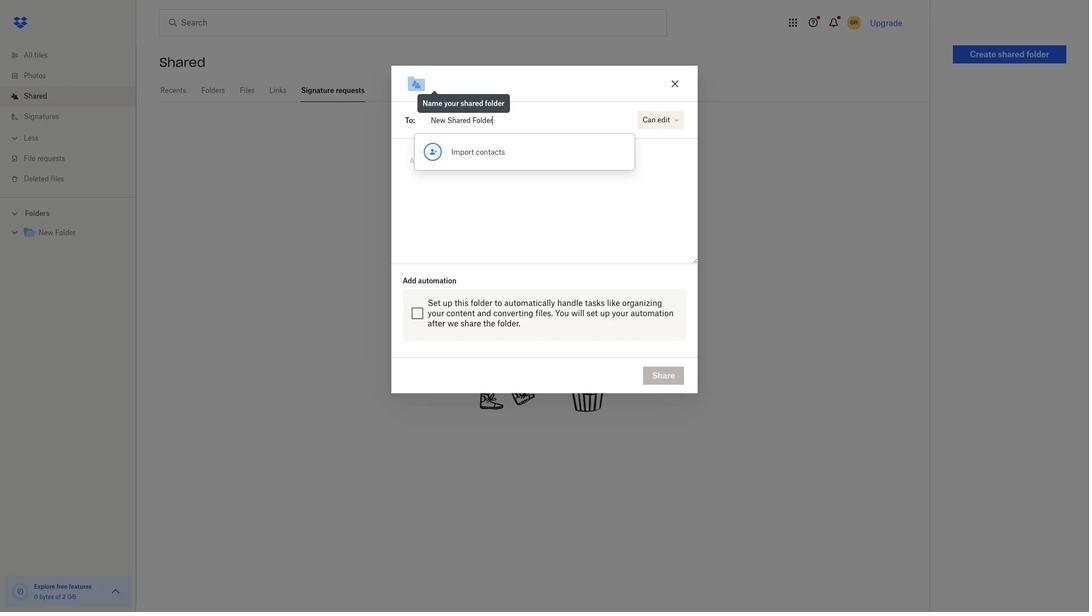 Task type: vqa. For each thing, say whether or not it's contained in the screenshot.
files corresponding to Deleted files
yes



Task type: describe. For each thing, give the bounding box(es) containing it.
bytes
[[39, 594, 54, 601]]

set up this folder to automatically handle tasks like organizing your content and converting files. you will set up your automation after we share the folder.
[[428, 298, 674, 328]]

less
[[24, 134, 39, 142]]

file requests link
[[9, 149, 136, 169]]

links
[[269, 86, 287, 95]]

of
[[55, 594, 61, 601]]

folders button
[[0, 205, 136, 222]]

files for all files
[[34, 51, 48, 60]]

Contact name field
[[426, 111, 633, 129]]

can edit button
[[638, 111, 684, 129]]

name your shared folder
[[423, 99, 505, 108]]

this
[[455, 298, 469, 308]]

your down "like"
[[612, 309, 629, 318]]

upgrade
[[870, 18, 903, 28]]

new folder
[[39, 229, 76, 237]]

free
[[57, 584, 68, 591]]

import
[[451, 147, 474, 156]]

files
[[240, 86, 255, 95]]

no
[[430, 146, 447, 162]]

name
[[423, 99, 442, 108]]

folder inside button
[[1027, 49, 1050, 59]]

content
[[446, 309, 475, 318]]

list containing all files
[[0, 39, 136, 197]]

upgrade link
[[870, 18, 903, 28]]

signatures link
[[9, 107, 136, 127]]

and
[[477, 309, 491, 318]]

tab list containing recents
[[159, 79, 930, 102]]

deleted
[[24, 175, 49, 183]]

when you request signatures, they'll appear here.
[[422, 169, 658, 180]]

links link
[[269, 79, 287, 100]]

folder for name your shared folder
[[485, 99, 505, 108]]

when
[[422, 169, 449, 180]]

0
[[34, 594, 38, 601]]

signature requests
[[301, 86, 365, 95]]

explore free features 0 bytes of 2 gb
[[34, 584, 92, 601]]

folder
[[55, 229, 76, 237]]

illustration of an empty shelf image
[[455, 245, 625, 415]]

requests for file requests
[[37, 154, 65, 163]]

converting
[[493, 309, 533, 318]]

signature
[[301, 86, 334, 95]]

the
[[483, 319, 495, 328]]

in
[[578, 146, 589, 162]]

can
[[643, 116, 656, 124]]

shared inside button
[[998, 49, 1025, 59]]

will
[[571, 309, 585, 318]]

like
[[607, 298, 620, 308]]

can edit
[[643, 116, 670, 124]]

automation inside set up this folder to automatically handle tasks like organizing your content and converting files. you will set up your automation after we share the folder.
[[631, 309, 674, 318]]

tasks
[[585, 298, 605, 308]]

create
[[970, 49, 996, 59]]

signature requests link
[[301, 79, 365, 100]]

file requests
[[24, 154, 65, 163]]

files link
[[239, 79, 255, 100]]

to:
[[405, 116, 415, 125]]

add automation
[[403, 277, 457, 285]]

to
[[495, 298, 502, 308]]

0 vertical spatial shared
[[159, 54, 206, 70]]

folders inside tab list
[[201, 86, 225, 95]]

1 vertical spatial up
[[600, 309, 610, 318]]

0 horizontal spatial automation
[[418, 277, 457, 285]]

organizing
[[622, 298, 662, 308]]

all
[[24, 51, 33, 60]]

appear
[[597, 169, 631, 180]]

all files link
[[9, 45, 136, 66]]

edit
[[658, 116, 670, 124]]

your right the name
[[444, 99, 459, 108]]



Task type: locate. For each thing, give the bounding box(es) containing it.
recents link
[[159, 79, 187, 100]]

no signature requests in progress
[[430, 146, 651, 162]]

automation
[[418, 277, 457, 285], [631, 309, 674, 318]]

1 horizontal spatial up
[[600, 309, 610, 318]]

they'll
[[567, 169, 594, 180]]

2
[[62, 594, 66, 601]]

0 vertical spatial automation
[[418, 277, 457, 285]]

share button
[[643, 367, 684, 385]]

signatures
[[24, 112, 59, 121]]

folder up and
[[471, 298, 493, 308]]

features
[[69, 584, 92, 591]]

0 horizontal spatial shared
[[461, 99, 483, 108]]

Add a message (optional) text field
[[405, 153, 684, 179]]

automation up set
[[418, 277, 457, 285]]

contacts
[[476, 147, 505, 156]]

file
[[24, 154, 36, 163]]

0 vertical spatial files
[[34, 51, 48, 60]]

shared link
[[9, 86, 136, 107]]

progress
[[593, 146, 651, 162]]

0 vertical spatial shared
[[998, 49, 1025, 59]]

up
[[443, 298, 453, 308], [600, 309, 610, 318]]

files right deleted
[[51, 175, 64, 183]]

0 horizontal spatial requests
[[37, 154, 65, 163]]

dropbox image
[[9, 11, 32, 34]]

requests up when you request signatures, they'll appear here.
[[516, 146, 574, 162]]

folder
[[1027, 49, 1050, 59], [485, 99, 505, 108], [471, 298, 493, 308]]

you
[[452, 169, 469, 180]]

folder for set up this folder to automatically handle tasks like organizing your content and converting files. you will set up your automation after we share the folder.
[[471, 298, 493, 308]]

folder inside set up this folder to automatically handle tasks like organizing your content and converting files. you will set up your automation after we share the folder.
[[471, 298, 493, 308]]

files for deleted files
[[51, 175, 64, 183]]

folder right create
[[1027, 49, 1050, 59]]

files.
[[536, 309, 553, 318]]

photos link
[[9, 66, 136, 86]]

shared inside the sharing modal dialog
[[461, 99, 483, 108]]

folders up new
[[25, 209, 50, 218]]

all files
[[24, 51, 48, 60]]

share
[[461, 319, 481, 328]]

after
[[428, 319, 445, 328]]

folders link
[[201, 79, 226, 100]]

handle
[[557, 298, 583, 308]]

deleted files link
[[9, 169, 136, 189]]

folders left files
[[201, 86, 225, 95]]

0 vertical spatial folder
[[1027, 49, 1050, 59]]

0 horizontal spatial shared
[[24, 92, 47, 100]]

folder up contact name field on the top
[[485, 99, 505, 108]]

your up after at left
[[428, 309, 444, 318]]

import contacts
[[451, 147, 505, 156]]

quota usage element
[[11, 583, 29, 601]]

automation down organizing
[[631, 309, 674, 318]]

files
[[34, 51, 48, 60], [51, 175, 64, 183]]

requests for signature requests
[[336, 86, 365, 95]]

recents
[[160, 86, 186, 95]]

files right "all"
[[34, 51, 48, 60]]

shared right the name
[[461, 99, 483, 108]]

sharing modal dialog
[[391, 66, 698, 484]]

folders inside button
[[25, 209, 50, 218]]

photos
[[24, 71, 46, 80]]

gb
[[67, 594, 76, 601]]

1 vertical spatial automation
[[631, 309, 674, 318]]

1 horizontal spatial files
[[51, 175, 64, 183]]

shared down photos
[[24, 92, 47, 100]]

1 horizontal spatial shared
[[998, 49, 1025, 59]]

share
[[652, 371, 675, 380]]

2 vertical spatial folder
[[471, 298, 493, 308]]

requests right signature
[[336, 86, 365, 95]]

requests right file
[[37, 154, 65, 163]]

tab list
[[159, 79, 930, 102]]

less image
[[9, 133, 20, 144]]

1 vertical spatial folder
[[485, 99, 505, 108]]

shared up recents 'link' in the left top of the page
[[159, 54, 206, 70]]

request
[[472, 169, 509, 180]]

1 vertical spatial folders
[[25, 209, 50, 218]]

set
[[587, 309, 598, 318]]

1 vertical spatial files
[[51, 175, 64, 183]]

your
[[444, 99, 459, 108], [428, 309, 444, 318], [612, 309, 629, 318]]

0 horizontal spatial files
[[34, 51, 48, 60]]

1 horizontal spatial automation
[[631, 309, 674, 318]]

shared right create
[[998, 49, 1025, 59]]

new
[[39, 229, 53, 237]]

you
[[555, 309, 569, 318]]

deleted files
[[24, 175, 64, 183]]

shared list item
[[0, 86, 136, 107]]

here.
[[634, 169, 658, 180]]

create shared folder button
[[953, 45, 1067, 64]]

1 horizontal spatial requests
[[336, 86, 365, 95]]

0 vertical spatial folders
[[201, 86, 225, 95]]

2 horizontal spatial requests
[[516, 146, 574, 162]]

1 horizontal spatial shared
[[159, 54, 206, 70]]

we
[[448, 319, 458, 328]]

shared inside list item
[[24, 92, 47, 100]]

shared
[[159, 54, 206, 70], [24, 92, 47, 100]]

create shared folder
[[970, 49, 1050, 59]]

folder.
[[498, 319, 520, 328]]

shared
[[998, 49, 1025, 59], [461, 99, 483, 108]]

1 vertical spatial shared
[[24, 92, 47, 100]]

signature
[[451, 146, 512, 162]]

add
[[403, 277, 416, 285]]

0 vertical spatial up
[[443, 298, 453, 308]]

explore
[[34, 584, 55, 591]]

set
[[428, 298, 441, 308]]

Import contacts field
[[415, 109, 635, 170]]

list
[[0, 39, 136, 197]]

0 horizontal spatial up
[[443, 298, 453, 308]]

new folder link
[[23, 226, 127, 241]]

folders
[[201, 86, 225, 95], [25, 209, 50, 218]]

automatically
[[504, 298, 555, 308]]

1 vertical spatial shared
[[461, 99, 483, 108]]

requests
[[336, 86, 365, 95], [516, 146, 574, 162], [37, 154, 65, 163]]

0 horizontal spatial folders
[[25, 209, 50, 218]]

signatures,
[[511, 169, 564, 180]]

1 horizontal spatial folders
[[201, 86, 225, 95]]



